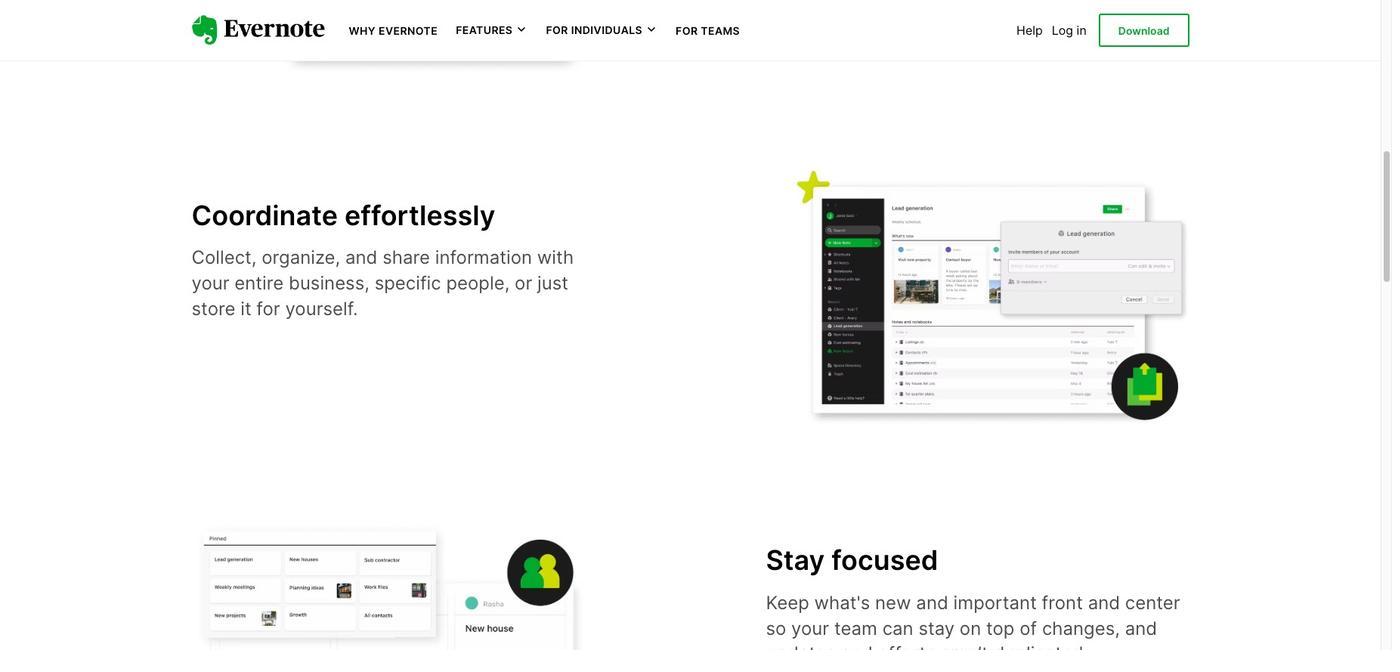 Task type: describe. For each thing, give the bounding box(es) containing it.
just
[[538, 272, 568, 294]]

log in
[[1052, 23, 1087, 38]]

business,
[[289, 272, 370, 294]]

your inside keep what's new and important front and center so your team can stay on top of changes, and updates and efforts aren't duplicated.
[[792, 617, 829, 639]]

people,
[[446, 272, 510, 294]]

coordinate
[[192, 198, 338, 232]]

evernote spaces feature showcase image
[[192, 0, 585, 74]]

for teams link
[[676, 23, 740, 38]]

or
[[515, 272, 532, 294]]

for individuals
[[546, 24, 643, 36]]

and down team
[[841, 643, 873, 650]]

collect,
[[192, 247, 257, 269]]

for teams
[[676, 24, 740, 37]]

lead generation feature of evernote teams image
[[796, 171, 1189, 426]]

share
[[383, 247, 430, 269]]

why evernote link
[[349, 23, 438, 38]]

what's
[[814, 592, 870, 614]]

for
[[257, 297, 280, 319]]

individuals
[[571, 24, 643, 36]]

entire
[[235, 272, 284, 294]]

center
[[1125, 592, 1181, 614]]

keep what's new and important front and center so your team can stay on top of changes, and updates and efforts aren't duplicated.
[[766, 592, 1181, 650]]

help link
[[1017, 23, 1043, 38]]

in
[[1077, 23, 1087, 38]]

organize,
[[262, 247, 340, 269]]

your inside collect, organize, and share information with your entire business, specific people, or just store it for yourself.
[[192, 272, 229, 294]]

why
[[349, 24, 376, 37]]

and up stay
[[916, 592, 949, 614]]

can
[[883, 617, 914, 639]]

log in link
[[1052, 23, 1087, 38]]

effortlessly
[[345, 198, 495, 232]]

updates
[[766, 643, 836, 650]]

download link
[[1099, 13, 1189, 47]]

team
[[834, 617, 878, 639]]

help
[[1017, 23, 1043, 38]]

and up changes,
[[1088, 592, 1120, 614]]

and inside collect, organize, and share information with your entire business, specific people, or just store it for yourself.
[[345, 247, 378, 269]]

for for for individuals
[[546, 24, 568, 36]]

it
[[241, 297, 251, 319]]

changes,
[[1042, 617, 1120, 639]]

store
[[192, 297, 235, 319]]



Task type: locate. For each thing, give the bounding box(es) containing it.
evernote
[[379, 24, 438, 37]]

for
[[546, 24, 568, 36], [676, 24, 698, 37]]

stay
[[766, 544, 825, 577]]

so
[[766, 617, 786, 639]]

new
[[875, 592, 911, 614]]

aren't
[[940, 643, 989, 650]]

on
[[960, 617, 981, 639]]

for left individuals
[[546, 24, 568, 36]]

duplicated.
[[994, 643, 1089, 650]]

download
[[1119, 24, 1170, 37]]

for individuals button
[[546, 23, 658, 38]]

0 vertical spatial your
[[192, 272, 229, 294]]

specific
[[375, 272, 441, 294]]

your up "store"
[[192, 272, 229, 294]]

and up business,
[[345, 247, 378, 269]]

1 horizontal spatial your
[[792, 617, 829, 639]]

information
[[435, 247, 532, 269]]

spaces feature on evernote teams plan image
[[192, 523, 585, 650]]

efforts
[[878, 643, 935, 650]]

stay
[[919, 617, 955, 639]]

and
[[345, 247, 378, 269], [916, 592, 949, 614], [1088, 592, 1120, 614], [1125, 617, 1157, 639], [841, 643, 873, 650]]

important
[[954, 592, 1037, 614]]

your up updates
[[792, 617, 829, 639]]

top
[[986, 617, 1015, 639]]

for left teams
[[676, 24, 698, 37]]

and down center
[[1125, 617, 1157, 639]]

for inside button
[[546, 24, 568, 36]]

1 vertical spatial your
[[792, 617, 829, 639]]

your
[[192, 272, 229, 294], [792, 617, 829, 639]]

1 horizontal spatial for
[[676, 24, 698, 37]]

of
[[1020, 617, 1037, 639]]

why evernote
[[349, 24, 438, 37]]

0 horizontal spatial your
[[192, 272, 229, 294]]

keep
[[766, 592, 809, 614]]

stay focused
[[766, 544, 938, 577]]

teams
[[701, 24, 740, 37]]

front
[[1042, 592, 1083, 614]]

with
[[537, 247, 574, 269]]

0 horizontal spatial for
[[546, 24, 568, 36]]

features button
[[456, 23, 528, 38]]

yourself.
[[285, 297, 358, 319]]

log
[[1052, 23, 1073, 38]]

collect, organize, and share information with your entire business, specific people, or just store it for yourself.
[[192, 247, 574, 319]]

coordinate effortlessly
[[192, 198, 495, 232]]

focused
[[832, 544, 938, 577]]

features
[[456, 24, 513, 36]]

for for for teams
[[676, 24, 698, 37]]

evernote logo image
[[192, 15, 325, 45]]



Task type: vqa. For each thing, say whether or not it's contained in the screenshot.
EVERNOTE
yes



